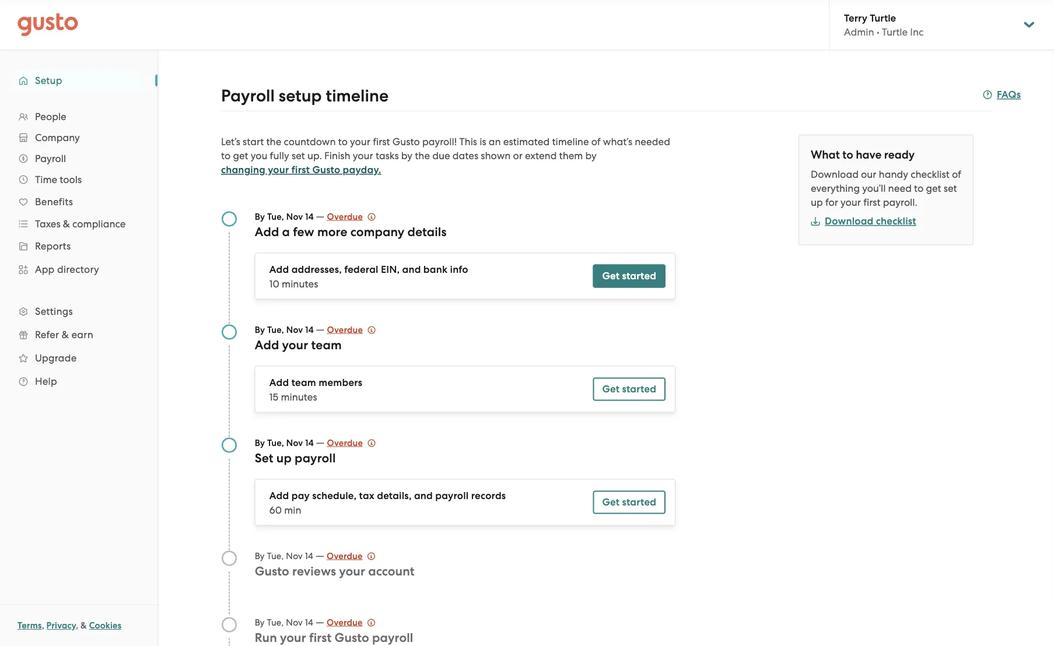 Task type: locate. For each thing, give the bounding box(es) containing it.
1 vertical spatial turtle
[[882, 26, 908, 38]]

overdue up add a few more company details
[[327, 212, 363, 222]]

minutes inside add team members 15 minutes
[[281, 391, 317, 403]]

set up changing your first gusto payday. button
[[292, 150, 305, 162]]

2 get started button from the top
[[593, 378, 666, 401]]

tue, up run
[[267, 618, 284, 628]]

up left for
[[811, 197, 823, 208]]

1 horizontal spatial the
[[415, 150, 430, 162]]

overdue button for team
[[327, 323, 376, 337]]

cookies
[[89, 621, 122, 631]]

terry turtle admin • turtle inc
[[844, 12, 924, 38]]

tasks
[[376, 150, 399, 162]]

1 horizontal spatial up
[[811, 197, 823, 208]]

them
[[559, 150, 583, 162]]

0 vertical spatial minutes
[[282, 278, 318, 290]]

timeline up them
[[552, 136, 589, 148]]

0 vertical spatial checklist
[[911, 169, 950, 180]]

by for add a few more company details
[[255, 212, 265, 222]]

0 vertical spatial download
[[811, 169, 859, 180]]

0 vertical spatial payroll
[[221, 86, 275, 106]]

a
[[282, 225, 290, 239]]

5 tue, from the top
[[267, 618, 284, 628]]

gusto reviews your account
[[255, 564, 415, 579]]

0 horizontal spatial payroll
[[295, 451, 336, 466]]

0 vertical spatial turtle
[[870, 12, 896, 24]]

taxes & compliance button
[[12, 214, 146, 235]]

1 horizontal spatial set
[[944, 183, 957, 194]]

overdue button
[[327, 210, 376, 224], [327, 323, 376, 337], [327, 436, 376, 450], [327, 549, 376, 563], [327, 616, 376, 630]]

1 vertical spatial circle blank image
[[221, 617, 237, 633]]

4 tue, from the top
[[267, 551, 284, 561]]

setup
[[279, 86, 322, 106]]

,
[[42, 621, 44, 631], [76, 621, 78, 631]]

add
[[255, 225, 279, 239], [269, 264, 289, 276], [255, 338, 279, 352], [269, 377, 289, 389], [269, 490, 289, 502]]

download inside download our handy checklist of everything you'll need to get set up for your first payroll.
[[811, 169, 859, 180]]

, left cookies button
[[76, 621, 78, 631]]

minutes down addresses,
[[282, 278, 318, 290]]

add inside add pay schedule, tax details, and payroll records 60 min
[[269, 490, 289, 502]]

started
[[622, 270, 657, 282], [622, 383, 657, 395], [622, 497, 657, 509]]

turtle right •
[[882, 26, 908, 38]]

download for download our handy checklist of everything you'll need to get set up for your first payroll.
[[811, 169, 859, 180]]

and inside add pay schedule, tax details, and payroll records 60 min
[[414, 490, 433, 502]]

1 tue, from the top
[[267, 212, 284, 222]]

1 vertical spatial payroll
[[35, 153, 66, 165]]

by tue, nov 14 — up add your team on the left of the page
[[255, 324, 327, 335]]

3 tue, from the top
[[267, 438, 284, 448]]

3 get started button from the top
[[593, 491, 666, 514]]

to right need
[[914, 183, 924, 194]]

add for add team members 15 minutes
[[269, 377, 289, 389]]

tue, up add your team on the left of the page
[[267, 325, 284, 335]]

overdue up add your team on the left of the page
[[327, 325, 363, 335]]

up
[[811, 197, 823, 208], [276, 451, 292, 466]]

upgrade
[[35, 352, 77, 364]]

5 nov from the top
[[286, 618, 303, 628]]

set
[[255, 451, 273, 466]]

up right "set"
[[276, 451, 292, 466]]

overdue for few
[[327, 212, 363, 222]]

and right details,
[[414, 490, 433, 502]]

1 horizontal spatial payroll
[[372, 631, 413, 645]]

overdue
[[327, 212, 363, 222], [327, 325, 363, 335], [327, 438, 363, 448], [327, 551, 363, 562], [327, 618, 363, 628]]

help link
[[12, 371, 146, 392]]

— up more
[[316, 210, 325, 222]]

1 nov from the top
[[286, 212, 303, 222]]

the left "due"
[[415, 150, 430, 162]]

0 vertical spatial up
[[811, 197, 823, 208]]

dates
[[453, 150, 479, 162]]

need
[[888, 183, 912, 194]]

1 horizontal spatial ,
[[76, 621, 78, 631]]

overdue up run your first gusto payroll
[[327, 618, 363, 628]]

list
[[0, 106, 158, 393]]

download checklist
[[825, 215, 916, 227]]

0 vertical spatial circle blank image
[[221, 551, 237, 567]]

2 horizontal spatial payroll
[[435, 490, 469, 502]]

of inside let's start the countdown to your first gusto payroll! this is an estimated                     timeline of what's needed to get you fully set up.
[[592, 136, 601, 148]]

0 horizontal spatial set
[[292, 150, 305, 162]]

overdue button up members
[[327, 323, 376, 337]]

3 started from the top
[[622, 497, 657, 509]]

nov up run your first gusto payroll
[[286, 618, 303, 628]]

1 vertical spatial set
[[944, 183, 957, 194]]

account
[[368, 564, 415, 579]]

1 vertical spatial get started
[[602, 383, 657, 395]]

overdue up gusto reviews your account
[[327, 551, 363, 562]]

timeline
[[326, 86, 389, 106], [552, 136, 589, 148]]

run
[[255, 631, 277, 645]]

of
[[592, 136, 601, 148], [952, 169, 962, 180]]

min
[[284, 504, 301, 516]]

due
[[432, 150, 450, 162]]

14 up "set up payroll"
[[305, 438, 314, 448]]

the
[[266, 136, 281, 148], [415, 150, 430, 162]]

compliance
[[72, 218, 126, 230]]

nov up add your team on the left of the page
[[286, 325, 303, 335]]

get
[[602, 270, 620, 282], [602, 383, 620, 395], [602, 497, 620, 509]]

& inside 'dropdown button'
[[63, 218, 70, 230]]

1 vertical spatial and
[[414, 490, 433, 502]]

14 for team
[[305, 325, 314, 335]]

& left cookies button
[[81, 621, 87, 631]]

start
[[243, 136, 264, 148]]

bank
[[424, 264, 448, 276]]

team left members
[[292, 377, 316, 389]]

time tools button
[[12, 169, 146, 190]]

turtle
[[870, 12, 896, 24], [882, 26, 908, 38]]

2 get from the top
[[602, 383, 620, 395]]

1 horizontal spatial by
[[586, 150, 597, 162]]

this
[[459, 136, 477, 148]]

by tue, nov 14 — for first
[[255, 616, 327, 628]]

overdue button for your
[[327, 549, 376, 563]]

company
[[35, 132, 80, 144]]

overdue button for first
[[327, 616, 376, 630]]

get inside let's start the countdown to your first gusto payroll! this is an estimated                     timeline of what's needed to get you fully set up.
[[233, 150, 248, 162]]

app directory
[[35, 264, 99, 275]]

tue, for set up payroll
[[267, 438, 284, 448]]

0 vertical spatial and
[[402, 264, 421, 276]]

circle blank image
[[221, 551, 237, 567], [221, 617, 237, 633]]

1 vertical spatial up
[[276, 451, 292, 466]]

time
[[35, 174, 57, 186]]

tue, down 60
[[267, 551, 284, 561]]

2 nov from the top
[[286, 325, 303, 335]]

2 vertical spatial payroll
[[372, 631, 413, 645]]

get up the changing
[[233, 150, 248, 162]]

by
[[401, 150, 413, 162], [586, 150, 597, 162]]

1 horizontal spatial get
[[926, 183, 941, 194]]

—
[[316, 210, 325, 222], [316, 324, 325, 335], [316, 437, 325, 448], [316, 550, 324, 562], [316, 616, 324, 628]]

, left the privacy
[[42, 621, 44, 631]]

0 vertical spatial timeline
[[326, 86, 389, 106]]

3 get started from the top
[[602, 497, 657, 509]]

0 vertical spatial set
[[292, 150, 305, 162]]

list containing people
[[0, 106, 158, 393]]

setup link
[[12, 70, 146, 91]]

overdue button up 'tax'
[[327, 436, 376, 450]]

first down you'll
[[864, 197, 881, 208]]

nov up a
[[286, 212, 303, 222]]

add for add your team
[[255, 338, 279, 352]]

payroll up time
[[35, 153, 66, 165]]

by tue, nov 14 — for your
[[255, 550, 327, 562]]

0 vertical spatial get
[[233, 150, 248, 162]]

14 up "few"
[[305, 212, 314, 222]]

5 by from the top
[[255, 618, 265, 628]]

1 vertical spatial payroll
[[435, 490, 469, 502]]

2 by from the top
[[255, 325, 265, 335]]

& for earn
[[62, 329, 69, 341]]

14 up reviews
[[305, 551, 313, 561]]

pay
[[292, 490, 310, 502]]

finish
[[324, 150, 350, 162]]

& right taxes
[[63, 218, 70, 230]]

download down for
[[825, 215, 874, 227]]

team
[[311, 338, 342, 352], [292, 377, 316, 389]]

2 circle blank image from the top
[[221, 617, 237, 633]]

14 for few
[[305, 212, 314, 222]]

payroll up start at top
[[221, 86, 275, 106]]

2 by tue, nov 14 — from the top
[[255, 324, 327, 335]]

2 started from the top
[[622, 383, 657, 395]]

3 by from the top
[[255, 438, 265, 448]]

1 circle blank image from the top
[[221, 551, 237, 567]]

by tue, nov 14 — up reviews
[[255, 550, 327, 562]]

set right need
[[944, 183, 957, 194]]

terms link
[[18, 621, 42, 631]]

2 vertical spatial get started
[[602, 497, 657, 509]]

minutes right 15
[[281, 391, 317, 403]]

get for set up payroll
[[602, 497, 620, 509]]

tue, up "set"
[[267, 438, 284, 448]]

payday.
[[343, 164, 381, 176]]

0 vertical spatial get started
[[602, 270, 657, 282]]

needed
[[635, 136, 670, 148]]

overdue button up run your first gusto payroll
[[327, 616, 376, 630]]

payroll
[[295, 451, 336, 466], [435, 490, 469, 502], [372, 631, 413, 645]]

1 horizontal spatial of
[[952, 169, 962, 180]]

payroll inside the payroll dropdown button
[[35, 153, 66, 165]]

by tue, nov 14 — up run
[[255, 616, 327, 628]]

by tue, nov 14 — for team
[[255, 324, 327, 335]]

circle blank image for gusto reviews your account
[[221, 551, 237, 567]]

settings link
[[12, 301, 146, 322]]

1 by from the left
[[401, 150, 413, 162]]

ein,
[[381, 264, 400, 276]]

your up finish
[[350, 136, 371, 148]]

add inside add addresses, federal ein, and bank info 10 minutes
[[269, 264, 289, 276]]

14 for your
[[305, 551, 313, 561]]

cookies button
[[89, 619, 122, 633]]

schedule,
[[312, 490, 357, 502]]

2 by from the left
[[586, 150, 597, 162]]

by tue, nov 14 — up "set up payroll"
[[255, 437, 327, 448]]

2 vertical spatial &
[[81, 621, 87, 631]]

4 by tue, nov 14 — from the top
[[255, 550, 327, 562]]

2 vertical spatial started
[[622, 497, 657, 509]]

add addresses, federal ein, and bank info 10 minutes
[[269, 264, 468, 290]]

1 vertical spatial team
[[292, 377, 316, 389]]

your right for
[[841, 197, 861, 208]]

up inside download our handy checklist of everything you'll need to get set up for your first payroll.
[[811, 197, 823, 208]]

3 by tue, nov 14 — from the top
[[255, 437, 327, 448]]

0 vertical spatial of
[[592, 136, 601, 148]]

benefits link
[[12, 191, 146, 212]]

handy
[[879, 169, 908, 180]]

timeline right setup on the top left
[[326, 86, 389, 106]]

admin
[[844, 26, 874, 38]]

by for add your team
[[255, 325, 265, 335]]

1 horizontal spatial timeline
[[552, 136, 589, 148]]

0 vertical spatial started
[[622, 270, 657, 282]]

nov up reviews
[[286, 551, 303, 561]]

14 up run your first gusto payroll
[[305, 618, 313, 628]]

by tue, nov 14 — up a
[[255, 210, 327, 222]]

1 vertical spatial get
[[926, 183, 941, 194]]

add pay schedule, tax details, and payroll records 60 min
[[269, 490, 506, 516]]

1 by tue, nov 14 — from the top
[[255, 210, 327, 222]]

fully
[[270, 150, 289, 162]]

2 get started from the top
[[602, 383, 657, 395]]

turtle up •
[[870, 12, 896, 24]]

overdue button up gusto reviews your account
[[327, 549, 376, 563]]

5 by tue, nov 14 — from the top
[[255, 616, 327, 628]]

add inside add team members 15 minutes
[[269, 377, 289, 389]]

1 vertical spatial &
[[62, 329, 69, 341]]

your inside download our handy checklist of everything you'll need to get set up for your first payroll.
[[841, 197, 861, 208]]

2 tue, from the top
[[267, 325, 284, 335]]

get inside download our handy checklist of everything you'll need to get set up for your first payroll.
[[926, 183, 941, 194]]

nov up "set up payroll"
[[286, 438, 303, 448]]

4 nov from the top
[[286, 551, 303, 561]]

tue, up a
[[267, 212, 284, 222]]

by for gusto reviews your account
[[255, 551, 265, 561]]

download
[[811, 169, 859, 180], [825, 215, 874, 227]]

4 — from the top
[[316, 550, 324, 562]]

earn
[[71, 329, 93, 341]]

— up add your team on the left of the page
[[316, 324, 325, 335]]

1 horizontal spatial payroll
[[221, 86, 275, 106]]

overdue button for payroll
[[327, 436, 376, 450]]

first inside finish your tasks by the due dates shown or extend them by changing your first gusto payday.
[[292, 164, 310, 176]]

first right run
[[309, 631, 332, 645]]

14 for payroll
[[305, 438, 314, 448]]

0 horizontal spatial up
[[276, 451, 292, 466]]

started for set up payroll
[[622, 497, 657, 509]]

3 nov from the top
[[286, 438, 303, 448]]

1 vertical spatial timeline
[[552, 136, 589, 148]]

1 vertical spatial get
[[602, 383, 620, 395]]

— up "set up payroll"
[[316, 437, 325, 448]]

1 vertical spatial started
[[622, 383, 657, 395]]

reports
[[35, 240, 71, 252]]

0 horizontal spatial payroll
[[35, 153, 66, 165]]

let's start the countdown to your first gusto payroll! this is an estimated                     timeline of what's needed to get you fully set up.
[[221, 136, 670, 162]]

3 get from the top
[[602, 497, 620, 509]]

what's
[[603, 136, 633, 148]]

payroll button
[[12, 148, 146, 169]]

estimated
[[503, 136, 550, 148]]

by right tasks at the top
[[401, 150, 413, 162]]

4 by from the top
[[255, 551, 265, 561]]

by
[[255, 212, 265, 222], [255, 325, 265, 335], [255, 438, 265, 448], [255, 551, 265, 561], [255, 618, 265, 628]]

1 vertical spatial get started button
[[593, 378, 666, 401]]

2 vertical spatial get
[[602, 497, 620, 509]]

to down let's in the left of the page
[[221, 150, 231, 162]]

by tue, nov 14 —
[[255, 210, 327, 222], [255, 324, 327, 335], [255, 437, 327, 448], [255, 550, 327, 562], [255, 616, 327, 628]]

3 — from the top
[[316, 437, 325, 448]]

0 horizontal spatial get
[[233, 150, 248, 162]]

first
[[373, 136, 390, 148], [292, 164, 310, 176], [864, 197, 881, 208], [309, 631, 332, 645]]

to inside download our handy checklist of everything you'll need to get set up for your first payroll.
[[914, 183, 924, 194]]

14 up add your team on the left of the page
[[305, 325, 314, 335]]

0 vertical spatial the
[[266, 136, 281, 148]]

2 — from the top
[[316, 324, 325, 335]]

your inside let's start the countdown to your first gusto payroll! this is an estimated                     timeline of what's needed to get you fully set up.
[[350, 136, 371, 148]]

1 by from the top
[[255, 212, 265, 222]]

1 vertical spatial of
[[952, 169, 962, 180]]

checklist up need
[[911, 169, 950, 180]]

0 vertical spatial get started button
[[593, 265, 666, 288]]

and right ein,
[[402, 264, 421, 276]]

add your team
[[255, 338, 342, 352]]

0 vertical spatial &
[[63, 218, 70, 230]]

the up fully
[[266, 136, 281, 148]]

tue, for add your team
[[267, 325, 284, 335]]

1 vertical spatial minutes
[[281, 391, 317, 403]]

tue, for run your first gusto payroll
[[267, 618, 284, 628]]

— up run your first gusto payroll
[[316, 616, 324, 628]]

0 horizontal spatial by
[[401, 150, 413, 162]]

for
[[826, 197, 838, 208]]

2 vertical spatial get started button
[[593, 491, 666, 514]]

changing
[[221, 164, 265, 176]]

— up reviews
[[316, 550, 324, 562]]

first down up.
[[292, 164, 310, 176]]

1 — from the top
[[316, 210, 325, 222]]

addresses,
[[292, 264, 342, 276]]

your up add team members 15 minutes
[[282, 338, 308, 352]]

0 horizontal spatial ,
[[42, 621, 44, 631]]

1 vertical spatial the
[[415, 150, 430, 162]]

download up everything
[[811, 169, 859, 180]]

team up members
[[311, 338, 342, 352]]

0 vertical spatial get
[[602, 270, 620, 282]]

0 horizontal spatial of
[[592, 136, 601, 148]]

get right need
[[926, 183, 941, 194]]

gusto navigation element
[[0, 50, 158, 412]]

1 get started from the top
[[602, 270, 657, 282]]

1 vertical spatial download
[[825, 215, 874, 227]]

0 horizontal spatial the
[[266, 136, 281, 148]]

5 — from the top
[[316, 616, 324, 628]]

checklist down payroll.
[[876, 215, 916, 227]]

first up tasks at the top
[[373, 136, 390, 148]]

gusto
[[393, 136, 420, 148], [312, 164, 340, 176], [255, 564, 289, 579], [335, 631, 369, 645]]

overdue button up add a few more company details
[[327, 210, 376, 224]]

by right them
[[586, 150, 597, 162]]

overdue up "set up payroll"
[[327, 438, 363, 448]]

& left 'earn' at the bottom left
[[62, 329, 69, 341]]



Task type: vqa. For each thing, say whether or not it's contained in the screenshot.
"With"
no



Task type: describe. For each thing, give the bounding box(es) containing it.
get started button for set up payroll
[[593, 491, 666, 514]]

home image
[[18, 13, 78, 36]]

download checklist link
[[811, 215, 916, 227]]

help
[[35, 376, 57, 387]]

inc
[[910, 26, 924, 38]]

get started button for add your team
[[593, 378, 666, 401]]

add team members 15 minutes
[[269, 377, 363, 403]]

what to have ready
[[811, 148, 915, 162]]

10
[[269, 278, 279, 290]]

gusto inside let's start the countdown to your first gusto payroll! this is an estimated                     timeline of what's needed to get you fully set up.
[[393, 136, 420, 148]]

add a few more company details
[[255, 225, 447, 239]]

what
[[811, 148, 840, 162]]

nov for your
[[286, 551, 303, 561]]

details,
[[377, 490, 412, 502]]

your up payday.
[[353, 150, 373, 162]]

have
[[856, 148, 882, 162]]

download for download checklist
[[825, 215, 874, 227]]

timeline inside let's start the countdown to your first gusto payroll! this is an estimated                     timeline of what's needed to get you fully set up.
[[552, 136, 589, 148]]

— for team
[[316, 324, 325, 335]]

overdue for payroll
[[327, 438, 363, 448]]

by tue, nov 14 — for few
[[255, 210, 327, 222]]

overdue for team
[[327, 325, 363, 335]]

add for add a few more company details
[[255, 225, 279, 239]]

download our handy checklist of everything you'll need to get set up for your first payroll.
[[811, 169, 962, 208]]

15
[[269, 391, 278, 403]]

get started for team
[[602, 383, 657, 395]]

tools
[[60, 174, 82, 186]]

taxes & compliance
[[35, 218, 126, 230]]

nov for payroll
[[286, 438, 303, 448]]

terms , privacy , & cookies
[[18, 621, 122, 631]]

1 , from the left
[[42, 621, 44, 631]]

payroll for payroll setup timeline
[[221, 86, 275, 106]]

app directory link
[[12, 259, 146, 280]]

extend
[[525, 150, 557, 162]]

settings
[[35, 306, 73, 317]]

company
[[350, 225, 405, 239]]

1 vertical spatial checklist
[[876, 215, 916, 227]]

the inside let's start the countdown to your first gusto payroll! this is an estimated                     timeline of what's needed to get you fully set up.
[[266, 136, 281, 148]]

tue, for add a few more company details
[[267, 212, 284, 222]]

or
[[513, 150, 523, 162]]

payroll inside add pay schedule, tax details, and payroll records 60 min
[[435, 490, 469, 502]]

up.
[[307, 150, 322, 162]]

terry
[[844, 12, 868, 24]]

of inside download our handy checklist of everything you'll need to get set up for your first payroll.
[[952, 169, 962, 180]]

and inside add addresses, federal ein, and bank info 10 minutes
[[402, 264, 421, 276]]

finish your tasks by the due dates shown or extend them by changing your first gusto payday.
[[221, 150, 597, 176]]

first inside let's start the countdown to your first gusto payroll! this is an estimated                     timeline of what's needed to get you fully set up.
[[373, 136, 390, 148]]

set inside let's start the countdown to your first gusto payroll! this is an estimated                     timeline of what's needed to get you fully set up.
[[292, 150, 305, 162]]

terms
[[18, 621, 42, 631]]

overdue for your
[[327, 551, 363, 562]]

— for first
[[316, 616, 324, 628]]

everything
[[811, 183, 860, 194]]

1 get started button from the top
[[593, 265, 666, 288]]

payroll!
[[422, 136, 457, 148]]

refer
[[35, 329, 59, 341]]

to up finish
[[338, 136, 348, 148]]

people
[[35, 111, 66, 123]]

get for add your team
[[602, 383, 620, 395]]

our
[[861, 169, 877, 180]]

is
[[480, 136, 486, 148]]

refer & earn
[[35, 329, 93, 341]]

let's
[[221, 136, 240, 148]]

add for add pay schedule, tax details, and payroll records 60 min
[[269, 490, 289, 502]]

by for run your first gusto payroll
[[255, 618, 265, 628]]

overdue for first
[[327, 618, 363, 628]]

you'll
[[862, 183, 886, 194]]

nov for few
[[286, 212, 303, 222]]

your right reviews
[[339, 564, 365, 579]]

to left have
[[843, 148, 853, 162]]

your down fully
[[268, 164, 289, 176]]

people button
[[12, 106, 146, 127]]

0 vertical spatial team
[[311, 338, 342, 352]]

— for your
[[316, 550, 324, 562]]

add for add addresses, federal ein, and bank info 10 minutes
[[269, 264, 289, 276]]

info
[[450, 264, 468, 276]]

minutes inside add addresses, federal ein, and bank info 10 minutes
[[282, 278, 318, 290]]

•
[[877, 26, 880, 38]]

2 , from the left
[[76, 621, 78, 631]]

nov for team
[[286, 325, 303, 335]]

members
[[319, 377, 363, 389]]

upgrade link
[[12, 348, 146, 369]]

by for set up payroll
[[255, 438, 265, 448]]

you
[[251, 150, 267, 162]]

14 for first
[[305, 618, 313, 628]]

0 vertical spatial payroll
[[295, 451, 336, 466]]

set up payroll
[[255, 451, 336, 466]]

refer & earn link
[[12, 324, 146, 345]]

ready
[[884, 148, 915, 162]]

— for few
[[316, 210, 325, 222]]

details
[[408, 225, 447, 239]]

overdue button for few
[[327, 210, 376, 224]]

run your first gusto payroll
[[255, 631, 413, 645]]

app
[[35, 264, 55, 275]]

directory
[[57, 264, 99, 275]]

by tue, nov 14 — for payroll
[[255, 437, 327, 448]]

shown
[[481, 150, 511, 162]]

1 get from the top
[[602, 270, 620, 282]]

set inside download our handy checklist of everything you'll need to get set up for your first payroll.
[[944, 183, 957, 194]]

60
[[269, 504, 282, 516]]

circle blank image for run your first gusto payroll
[[221, 617, 237, 633]]

payroll.
[[883, 197, 918, 208]]

records
[[471, 490, 506, 502]]

your right run
[[280, 631, 306, 645]]

tax
[[359, 490, 375, 502]]

time tools
[[35, 174, 82, 186]]

& for compliance
[[63, 218, 70, 230]]

benefits
[[35, 196, 73, 208]]

gusto inside finish your tasks by the due dates shown or extend them by changing your first gusto payday.
[[312, 164, 340, 176]]

checklist inside download our handy checklist of everything you'll need to get set up for your first payroll.
[[911, 169, 950, 180]]

team inside add team members 15 minutes
[[292, 377, 316, 389]]

get started for payroll
[[602, 497, 657, 509]]

federal
[[344, 264, 379, 276]]

faqs
[[997, 89, 1021, 101]]

company button
[[12, 127, 146, 148]]

faqs button
[[983, 88, 1021, 102]]

privacy link
[[46, 621, 76, 631]]

started for add your team
[[622, 383, 657, 395]]

reviews
[[292, 564, 336, 579]]

payroll for payroll
[[35, 153, 66, 165]]

0 horizontal spatial timeline
[[326, 86, 389, 106]]

few
[[293, 225, 314, 239]]

countdown
[[284, 136, 336, 148]]

taxes
[[35, 218, 60, 230]]

— for payroll
[[316, 437, 325, 448]]

reports link
[[12, 236, 146, 257]]

the inside finish your tasks by the due dates shown or extend them by changing your first gusto payday.
[[415, 150, 430, 162]]

changing your first gusto payday. button
[[221, 163, 381, 177]]

tue, for gusto reviews your account
[[267, 551, 284, 561]]

1 started from the top
[[622, 270, 657, 282]]

nov for first
[[286, 618, 303, 628]]

first inside download our handy checklist of everything you'll need to get set up for your first payroll.
[[864, 197, 881, 208]]



